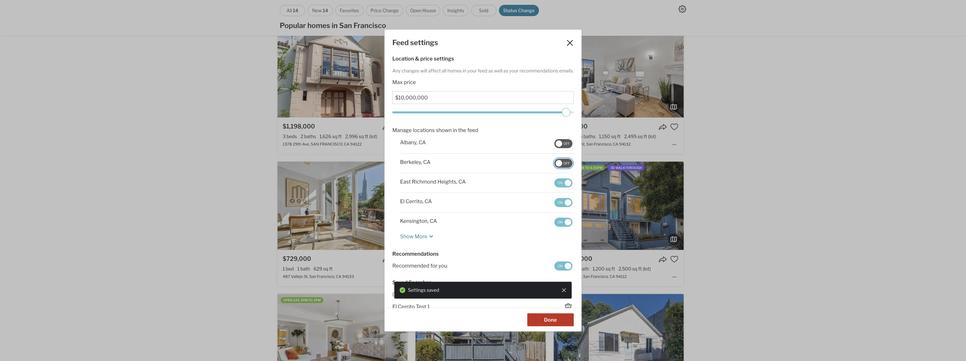 Task type: locate. For each thing, give the bounding box(es) containing it.
max price
[[393, 79, 416, 86]]

2 photo of 657 los palmos dr, san francisco, ca 94127 image from the left
[[416, 29, 546, 118]]

0 horizontal spatial homes
[[308, 21, 330, 30]]

14 down 1,427
[[323, 8, 328, 13]]

0 horizontal spatial to
[[308, 299, 313, 303]]

2 for 1,427
[[301, 1, 303, 7]]

sq for 2,282
[[471, 1, 476, 7]]

2 baths for 1,626
[[301, 134, 316, 139]]

2 4 beds from the top
[[421, 134, 435, 139]]

1 vertical spatial homes
[[448, 68, 462, 74]]

0 vertical spatial affect
[[428, 68, 441, 74]]

2 bath from the left
[[580, 266, 589, 272]]

0 horizontal spatial sat,
[[293, 299, 300, 303]]

as right well
[[504, 68, 508, 74]]

3 photo of 220 dublin st, san francisco, ca 94112 image from the left
[[684, 295, 814, 361]]

2 for 1,626
[[301, 134, 303, 139]]

photo of 732 shields st, san francisco, ca 94132 image
[[424, 29, 554, 118], [554, 29, 684, 118], [684, 29, 814, 118]]

1 horizontal spatial sat,
[[570, 166, 576, 170]]

photo of 9 powhattan ave, san francisco, ca 94110 image
[[286, 295, 416, 361], [416, 295, 546, 361], [546, 295, 676, 361]]

1,200 sq ft
[[593, 266, 615, 272]]

san for 732 shields st, san francisco, ca 94132
[[586, 142, 593, 147]]

2 photo of 220 dublin st, san francisco, ca 94112 image from the left
[[554, 295, 684, 361]]

2 photo of 487 vallejo st, san francisco, ca 94133 image from the left
[[278, 162, 408, 250]]

1 vertical spatial 3 baths
[[439, 134, 454, 139]]

0 vertical spatial settings
[[410, 38, 438, 47]]

(lot) for $878,000
[[648, 134, 656, 139]]

2,996
[[345, 134, 358, 139]]

favorite button checkbox
[[394, 123, 402, 131], [394, 255, 402, 264], [670, 255, 679, 264]]

14 inside all radio
[[293, 8, 298, 13]]

francisco
[[354, 21, 386, 30]]

sq up francisco,
[[332, 134, 337, 139]]

los
[[429, 142, 436, 147]]

in right "all"
[[463, 68, 467, 74]]

ca right "berkeley,"
[[423, 159, 431, 166]]

1 horizontal spatial affect
[[468, 292, 480, 298]]

2,282
[[458, 1, 470, 7]]

0 vertical spatial 4
[[421, 1, 424, 7]]

Max price input text field
[[395, 95, 571, 101]]

4:30pm
[[590, 166, 603, 170]]

baths
[[304, 1, 316, 7], [443, 1, 454, 7], [304, 134, 316, 139], [443, 134, 454, 139], [584, 134, 596, 139], [446, 266, 458, 272]]

1 14 from the left
[[293, 8, 298, 13]]

any changes will affect all homes in your feed as well as your recommendations emails.
[[393, 68, 574, 74]]

2 as from the left
[[504, 68, 508, 74]]

4 beds for $2,300,000
[[421, 266, 435, 272]]

630 panorama dr, san francisco, ca 94131
[[283, 9, 360, 14]]

to for 3pm
[[308, 299, 313, 303]]

homes down 630 panorama dr, san francisco, ca 94131
[[308, 21, 330, 30]]

1 bath up vallejo
[[297, 266, 310, 272]]

ca left 94133
[[336, 275, 341, 279]]

1 3 beds from the top
[[283, 1, 297, 7]]

1 bath for $1,095,000
[[577, 266, 589, 272]]

1 vertical spatial to
[[308, 299, 313, 303]]

(lot) right 2,495
[[648, 134, 656, 139]]

sq right 1,427
[[332, 1, 337, 7]]

sq right 3,355
[[472, 134, 477, 139]]

francisco, down 629 sq ft
[[317, 275, 335, 279]]

show more link
[[400, 231, 435, 241]]

2 3 beds from the top
[[283, 134, 297, 139]]

2 beds
[[559, 266, 573, 272]]

Sold radio
[[471, 5, 496, 16]]

1 horizontal spatial open
[[560, 166, 569, 170]]

ca left 94112
[[610, 275, 615, 279]]

san for 487 vallejo st, san francisco, ca 94133
[[309, 275, 316, 279]]

sq right the 2,282
[[471, 1, 476, 7]]

open sat, 2pm to 4:30pm
[[560, 166, 603, 170]]

san for 630 panorama dr, san francisco, ca 94131
[[316, 9, 323, 14]]

2 baths
[[301, 1, 316, 7], [301, 134, 316, 139]]

2 up 25
[[559, 266, 562, 272]]

0 horizontal spatial affect
[[428, 68, 441, 74]]

0 vertical spatial 2
[[301, 1, 303, 7]]

1 photo of 1378 29th ave, san francisco, ca 94122 image from the left
[[148, 29, 278, 118]]

Insights radio
[[443, 5, 469, 16]]

Max price slider range field
[[393, 108, 574, 117]]

0 horizontal spatial price
[[404, 79, 416, 86]]

0 horizontal spatial will
[[421, 68, 427, 74]]

4 beds down locations
[[421, 134, 435, 139]]

3,297
[[345, 1, 357, 7]]

baths for 2,282 sq ft
[[443, 1, 454, 7]]

ft
[[338, 1, 341, 7], [364, 1, 368, 7], [477, 1, 481, 7], [503, 1, 506, 7], [338, 134, 342, 139], [365, 134, 368, 139], [478, 134, 481, 139], [617, 134, 621, 139], [644, 134, 647, 139], [329, 266, 333, 272], [612, 266, 615, 272], [639, 266, 642, 272]]

will left also
[[450, 292, 457, 298]]

sq for 629
[[323, 266, 328, 272]]

also
[[458, 292, 467, 298]]

settings saved
[[408, 288, 439, 293]]

94124
[[488, 9, 500, 14]]

open for open sat, 1pm to 3pm
[[283, 299, 293, 303]]

1 horizontal spatial to
[[585, 166, 590, 170]]

0 vertical spatial 3 baths
[[439, 1, 454, 7]]

price
[[420, 56, 433, 62], [404, 79, 416, 86]]

ft for 3,355 sq ft
[[478, 134, 481, 139]]

New radio
[[308, 5, 333, 16]]

0 vertical spatial open
[[560, 166, 569, 170]]

1 1 bath from the left
[[297, 266, 310, 272]]

0 horizontal spatial el
[[393, 304, 397, 310]]

3 up 1378
[[283, 134, 286, 139]]

1 bath from the left
[[301, 266, 310, 272]]

beds up all 14
[[287, 1, 297, 7]]

your left emails
[[481, 292, 491, 298]]

3 baths for 3,355 sq ft
[[439, 134, 454, 139]]

0 vertical spatial to
[[585, 166, 590, 170]]

$1,198,000
[[283, 123, 315, 130]]

favorite button checkbox
[[670, 123, 679, 131]]

1 as from the left
[[489, 68, 493, 74]]

2 photo of 732 shields st, san francisco, ca 94132 image from the left
[[554, 29, 684, 118]]

0 horizontal spatial open
[[283, 299, 293, 303]]

albany,
[[400, 140, 418, 146]]

487
[[283, 275, 290, 279]]

homes
[[308, 21, 330, 30], [448, 68, 462, 74]]

1 photo of 732 shields st, san francisco, ca 94132 image from the left
[[424, 29, 554, 118]]

14 for all 14
[[293, 8, 298, 13]]

francisco, for 487 vallejo st, san francisco, ca 94133
[[317, 275, 335, 279]]

baths up 732 shields st, san francisco, ca 94132
[[584, 134, 596, 139]]

settings saved section
[[395, 282, 572, 299]]

richmond
[[412, 179, 437, 185]]

your down saved searches
[[411, 292, 421, 298]]

0 vertical spatial price
[[420, 56, 433, 62]]

629 sq ft
[[314, 266, 333, 272]]

ft up status
[[503, 1, 506, 7]]

487 vallejo st, san francisco, ca 94133
[[283, 275, 354, 279]]

1 vertical spatial will
[[450, 292, 457, 298]]

3 baths down shown
[[439, 134, 454, 139]]

san down favorites
[[339, 21, 352, 30]]

francisco, for 25 lisbon st, san francisco, ca 94112
[[591, 275, 609, 279]]

2 4 from the top
[[421, 134, 424, 139]]

option group
[[280, 5, 539, 16]]

san down 629
[[309, 275, 316, 279]]

0 vertical spatial 3 beds
[[283, 1, 297, 7]]

ft right 3,297
[[364, 1, 368, 7]]

affect left "all"
[[428, 68, 441, 74]]

2 baths up ave,
[[301, 134, 316, 139]]

saved down searches
[[427, 288, 439, 293]]

ft right 2,996 at the left of page
[[365, 134, 368, 139]]

dr, for 2 baths
[[311, 9, 316, 14]]

1 vertical spatial 4 beds
[[421, 134, 435, 139]]

el for el cerrito test 1
[[393, 304, 397, 310]]

3 4 beds from the top
[[421, 266, 435, 272]]

sq right 2,500
[[633, 266, 638, 272]]

3 beds
[[283, 1, 297, 7], [283, 134, 297, 139]]

1 vertical spatial el
[[393, 304, 397, 310]]

el left cerrito,
[[400, 199, 405, 205]]

25
[[559, 275, 564, 279]]

1 left bed
[[283, 266, 285, 272]]

bed
[[286, 266, 294, 272]]

1 horizontal spatial bath
[[580, 266, 589, 272]]

1 bath down $1,095,000
[[577, 266, 589, 272]]

1 photo of 25 lisbon st, san francisco, ca 94112 image from the left
[[424, 162, 554, 250]]

1 horizontal spatial 14
[[323, 8, 328, 13]]

baths up ave,
[[304, 134, 316, 139]]

beds up 1378
[[287, 134, 297, 139]]

affect
[[428, 68, 441, 74], [468, 292, 480, 298]]

1 vertical spatial open
[[283, 299, 293, 303]]

favorite button image
[[394, 123, 402, 131], [394, 255, 402, 264], [670, 255, 679, 264]]

francisco, for 732 shields st, san francisco, ca 94132
[[594, 142, 612, 147]]

2 vertical spatial in
[[453, 128, 457, 134]]

feed up '3,355 sq ft'
[[467, 128, 478, 134]]

photo of 25 lisbon st, san francisco, ca 94112 image
[[424, 162, 554, 250], [554, 162, 684, 250], [684, 162, 814, 250]]

2 baths up 'new'
[[301, 1, 316, 7]]

san down the 2,282
[[455, 9, 462, 14]]

1 bath
[[297, 266, 310, 272], [577, 266, 589, 272]]

3.5 baths
[[439, 266, 458, 272]]

0 horizontal spatial 14
[[293, 8, 298, 13]]

francisco, for 130 bridgeview dr, san francisco, ca 94124
[[463, 9, 481, 14]]

st, right lisbon
[[578, 275, 582, 279]]

walkthrough
[[616, 166, 642, 170]]

feed
[[478, 68, 488, 74], [467, 128, 478, 134]]

san right lisbon
[[583, 275, 590, 279]]

0 horizontal spatial change
[[383, 8, 399, 13]]

(lot) up status
[[507, 1, 516, 7]]

settings
[[408, 288, 426, 293]]

(lot) for $1,198,000
[[369, 134, 377, 139]]

2 vertical spatial 4
[[421, 266, 424, 272]]

baths up insights
[[443, 1, 454, 7]]

el for el cerrito, ca
[[400, 199, 405, 205]]

0 horizontal spatial in
[[332, 21, 338, 30]]

favorites
[[340, 8, 359, 13]]

1 horizontal spatial 1 bath
[[577, 266, 589, 272]]

1 horizontal spatial in
[[453, 128, 457, 134]]

ft right 2,495
[[644, 134, 647, 139]]

14 inside new option
[[323, 8, 328, 13]]

ft right 629
[[329, 266, 333, 272]]

price change
[[371, 8, 399, 13]]

ft right 2,500
[[639, 266, 642, 272]]

2,495
[[624, 134, 637, 139]]

1 vertical spatial 2 baths
[[301, 134, 316, 139]]

change right status
[[518, 8, 535, 13]]

4 beds up house in the left of the page
[[421, 1, 435, 7]]

1 vertical spatial 3 beds
[[283, 134, 297, 139]]

baths down shown
[[443, 134, 454, 139]]

1 vertical spatial feed
[[467, 128, 478, 134]]

1 horizontal spatial price
[[420, 56, 433, 62]]

1 vertical spatial sat,
[[293, 299, 300, 303]]

629
[[314, 266, 322, 272]]

beds up house in the left of the page
[[425, 1, 435, 7]]

1 vertical spatial affect
[[468, 292, 480, 298]]

1 vertical spatial 2
[[301, 134, 303, 139]]

14
[[293, 8, 298, 13], [323, 8, 328, 13]]

sq right 2,495
[[638, 134, 643, 139]]

francisco, down 1,200
[[591, 275, 609, 279]]

ft for 629 sq ft
[[329, 266, 333, 272]]

94122
[[350, 142, 362, 147]]

to right 2pm
[[585, 166, 590, 170]]

1 horizontal spatial homes
[[448, 68, 462, 74]]

2 vertical spatial 2
[[559, 266, 562, 272]]

3 photo of 657 los palmos dr, san francisco, ca 94127 image from the left
[[546, 29, 676, 118]]

1pm
[[301, 299, 308, 303]]

3 beds up 1378
[[283, 134, 297, 139]]

ft right 3,355
[[478, 134, 481, 139]]

1 vertical spatial 4
[[421, 134, 424, 139]]

francisco,
[[324, 9, 342, 14], [463, 9, 481, 14], [464, 142, 482, 147], [594, 142, 612, 147], [317, 275, 335, 279], [591, 275, 609, 279]]

4 up "open house"
[[421, 1, 424, 7]]

sat, left 2pm
[[570, 166, 576, 170]]

1 2 baths from the top
[[301, 1, 316, 7]]

2 photo of 1520 alabama st, san francisco, ca 94110 image from the left
[[416, 162, 546, 250]]

(lot) right 2,500
[[643, 266, 651, 272]]

3 photo of 25 lisbon st, san francisco, ca 94112 image from the left
[[684, 162, 814, 250]]

0 vertical spatial homes
[[308, 21, 330, 30]]

3,881
[[484, 1, 496, 7]]

1 bath for $729,000
[[297, 266, 310, 272]]

photo of 1378 29th ave, san francisco, ca 94122 image
[[148, 29, 278, 118], [278, 29, 408, 118], [408, 29, 538, 118]]

photo of 1520 alabama st, san francisco, ca 94110 image
[[286, 162, 416, 250], [416, 162, 546, 250], [546, 162, 676, 250]]

open left 1pm
[[283, 299, 293, 303]]

ft up 94132
[[617, 134, 621, 139]]

0 vertical spatial el
[[400, 199, 405, 205]]

as
[[489, 68, 493, 74], [504, 68, 508, 74]]

sq for 1,150
[[611, 134, 616, 139]]

2 baths for 1,427
[[301, 1, 316, 7]]

0 horizontal spatial bath
[[301, 266, 310, 272]]

0 vertical spatial 4 beds
[[421, 1, 435, 7]]

as left well
[[489, 68, 493, 74]]

francisco, down 1,150
[[594, 142, 612, 147]]

1 horizontal spatial as
[[504, 68, 508, 74]]

your
[[468, 68, 477, 74], [509, 68, 519, 74], [411, 292, 421, 298], [481, 292, 491, 298]]

ft for 2,996 sq ft (lot)
[[365, 134, 368, 139]]

(lot) up price
[[369, 1, 377, 7]]

0 vertical spatial 2 baths
[[301, 1, 316, 7]]

2 2 baths from the top
[[301, 134, 316, 139]]

panorama
[[291, 9, 310, 14]]

2 horizontal spatial in
[[463, 68, 467, 74]]

94133
[[342, 275, 354, 279]]

3 4 from the top
[[421, 266, 424, 272]]

sq for 1,427
[[332, 1, 337, 7]]

ft up sold
[[477, 1, 481, 7]]

change for status change
[[518, 8, 535, 13]]

0 vertical spatial feed
[[478, 68, 488, 74]]

3 beds up 'all'
[[283, 1, 297, 7]]

Status Change radio
[[499, 5, 539, 16]]

photo of 230 22nd ave, san francisco, ca 94121 image
[[148, 295, 278, 361], [278, 295, 408, 361], [408, 295, 538, 361]]

saved
[[393, 280, 408, 286]]

st, for $729,000
[[304, 275, 309, 279]]

1 horizontal spatial change
[[518, 8, 535, 13]]

1 change from the left
[[383, 8, 399, 13]]

sq right 3,297
[[358, 1, 363, 7]]

san for 25 lisbon st, san francisco, ca 94112
[[583, 275, 590, 279]]

beds for 3,355 sq ft
[[425, 134, 435, 139]]

photo of 487 vallejo st, san francisco, ca 94133 image
[[148, 162, 278, 250], [278, 162, 408, 250], [408, 162, 538, 250]]

0 horizontal spatial as
[[489, 68, 493, 74]]

bridgeview
[[429, 9, 449, 14]]

1 4 beds from the top
[[421, 1, 435, 7]]

ft for 2,282 sq ft
[[477, 1, 481, 7]]

will down location & price settings
[[421, 68, 427, 74]]

1
[[283, 266, 285, 272], [297, 266, 300, 272], [577, 266, 579, 272], [428, 304, 430, 310]]

3,881 sq ft (lot)
[[484, 1, 516, 7]]

settings up location & price settings
[[410, 38, 438, 47]]

2 1 bath from the left
[[577, 266, 589, 272]]

well
[[494, 68, 503, 74]]

0 vertical spatial sat,
[[570, 166, 576, 170]]

sq for 2,500
[[633, 266, 638, 272]]

any
[[393, 68, 401, 74]]

4 left the 'for'
[[421, 266, 424, 272]]

new
[[312, 8, 322, 13]]

baths up 'new'
[[304, 1, 316, 7]]

beds for 2,282 sq ft
[[425, 1, 435, 7]]

photo of 657 los palmos dr, san francisco, ca 94127 image
[[286, 29, 416, 118], [416, 29, 546, 118], [546, 29, 676, 118]]

st, down the '1.5 baths'
[[581, 142, 586, 147]]

ca right 'kensington,'
[[430, 218, 437, 225]]

photo of 220 dublin st, san francisco, ca 94112 image
[[424, 295, 554, 361], [554, 295, 684, 361], [684, 295, 814, 361]]

2 vertical spatial 4 beds
[[421, 266, 435, 272]]

sq right 1,150
[[611, 134, 616, 139]]

3d
[[611, 166, 615, 170]]

2,996 sq ft (lot)
[[345, 134, 377, 139]]

sq for 3,881
[[497, 1, 502, 7]]

1 horizontal spatial will
[[450, 292, 457, 298]]

favorite button checkbox for $729,000
[[394, 255, 402, 264]]

2 3 baths from the top
[[439, 134, 454, 139]]

test
[[416, 304, 426, 310]]

1,427
[[320, 1, 331, 7]]

and
[[506, 292, 514, 298]]

saved
[[427, 288, 439, 293], [422, 292, 434, 298]]

sq up 94124
[[497, 1, 502, 7]]

done button
[[527, 314, 574, 327]]

location
[[393, 56, 414, 62]]

94127
[[489, 142, 501, 147]]

favorite button image
[[670, 123, 679, 131]]

dr, right panorama
[[311, 9, 316, 14]]

emails.
[[559, 68, 574, 74]]

beds for 1,427 sq ft
[[287, 1, 297, 7]]

sat, left 1pm
[[293, 299, 300, 303]]

settings up "all"
[[434, 56, 454, 62]]

(lot) for $1,095,000
[[643, 266, 651, 272]]

san down the '1.5 baths'
[[586, 142, 593, 147]]

francisco, down 2,282 sq ft
[[463, 9, 481, 14]]

2 14 from the left
[[323, 8, 328, 13]]

2 up ave,
[[301, 134, 303, 139]]

2,500
[[619, 266, 632, 272]]

3 beds for 1,626 sq ft
[[283, 134, 297, 139]]

price down changes
[[404, 79, 416, 86]]

dr, right the bridgeview
[[450, 9, 455, 14]]

the
[[458, 128, 466, 134]]

1 3 baths from the top
[[439, 1, 454, 7]]

3 photo of 1378 29th ave, san francisco, ca 94122 image from the left
[[408, 29, 538, 118]]

1 horizontal spatial el
[[400, 199, 405, 205]]

sold
[[479, 8, 489, 13]]

done
[[544, 317, 557, 323]]

sq up 94122
[[359, 134, 364, 139]]

14 right 'all'
[[293, 8, 298, 13]]

bath for $1,095,000
[[580, 266, 589, 272]]

Price Change radio
[[366, 5, 403, 16]]

saved up test
[[422, 292, 434, 298]]

0 horizontal spatial 1 bath
[[297, 266, 310, 272]]

affect right also
[[468, 292, 480, 298]]

el left cerrito
[[393, 304, 397, 310]]

2 change from the left
[[518, 8, 535, 13]]

1 up vallejo
[[297, 266, 300, 272]]



Task type: vqa. For each thing, say whether or not it's contained in the screenshot.
2nd 4 beds from the top of the page
yes



Task type: describe. For each thing, give the bounding box(es) containing it.
albany, ca
[[400, 140, 426, 146]]

open
[[410, 8, 422, 13]]

dr, right palmos at the top left of page
[[451, 142, 456, 147]]

ca down 3,881
[[482, 9, 488, 14]]

san for 130 bridgeview dr, san francisco, ca 94124
[[455, 9, 462, 14]]

francisco,
[[320, 142, 343, 147]]

1 photo of 657 los palmos dr, san francisco, ca 94127 image from the left
[[286, 29, 416, 118]]

1 photo of 1520 alabama st, san francisco, ca 94110 image from the left
[[286, 162, 416, 250]]

you
[[439, 263, 447, 269]]

francisco, for 630 panorama dr, san francisco, ca 94131
[[324, 9, 342, 14]]

4 beds for $1,898,000
[[421, 134, 435, 139]]

favorite button checkbox for $1,095,000
[[670, 255, 679, 264]]

beds for 1,626 sq ft
[[287, 134, 297, 139]]

heights,
[[438, 179, 458, 185]]

baths for 1,626 sq ft
[[304, 134, 316, 139]]

recommendations
[[393, 251, 439, 257]]

3,297 sq ft (lot)
[[345, 1, 377, 7]]

3 photo of 487 vallejo st, san francisco, ca 94133 image from the left
[[408, 162, 538, 250]]

All radio
[[280, 5, 305, 16]]

ca left los
[[419, 140, 426, 146]]

vallejo
[[291, 275, 303, 279]]

630
[[283, 9, 291, 14]]

3 photo of 732 shields st, san francisco, ca 94132 image from the left
[[684, 29, 814, 118]]

$729,000
[[283, 256, 311, 263]]

favorite button image for $1,198,000
[[394, 123, 402, 131]]

0 vertical spatial will
[[421, 68, 427, 74]]

1 vertical spatial price
[[404, 79, 416, 86]]

14 for new 14
[[323, 8, 328, 13]]

1.5
[[577, 134, 583, 139]]

feed
[[393, 38, 409, 47]]

1,200
[[593, 266, 605, 272]]

657 los palmos dr, san francisco, ca 94127
[[421, 142, 501, 147]]

&
[[415, 56, 419, 62]]

cerrito
[[398, 304, 415, 310]]

25 lisbon st, san francisco, ca 94112
[[559, 275, 627, 279]]

657
[[421, 142, 428, 147]]

1 right test
[[428, 304, 430, 310]]

open for open sat, 2pm to 4:30pm
[[560, 166, 569, 170]]

130
[[421, 9, 428, 14]]

3 beds for 1,427 sq ft
[[283, 1, 297, 7]]

sq for 3,297
[[358, 1, 363, 7]]

berkeley,
[[400, 159, 422, 166]]

1 vertical spatial in
[[463, 68, 467, 74]]

732
[[559, 142, 566, 147]]

Favorites radio
[[335, 5, 364, 16]]

3 baths for 2,282 sq ft
[[439, 1, 454, 7]]

st, for $878,000
[[581, 142, 586, 147]]

recommended for you
[[393, 263, 447, 269]]

3 photo of 1520 alabama st, san francisco, ca 94110 image from the left
[[546, 162, 676, 250]]

baths for 1,427 sq ft
[[304, 1, 316, 7]]

baths for 1,150 sq ft
[[584, 134, 596, 139]]

1 photo of 487 vallejo st, san francisco, ca 94133 image from the left
[[148, 162, 278, 250]]

dr, for 3 baths
[[450, 9, 455, 14]]

change for price change
[[383, 8, 399, 13]]

ca right heights,
[[459, 179, 466, 185]]

ca left 94127
[[483, 142, 489, 147]]

1 vertical spatial settings
[[434, 56, 454, 62]]

1,150
[[599, 134, 610, 139]]

option group containing all
[[280, 5, 539, 16]]

ft for 1,150 sq ft
[[617, 134, 621, 139]]

1378
[[283, 142, 292, 147]]

beds left the 3.5
[[425, 266, 435, 272]]

ca right cerrito,
[[425, 199, 432, 205]]

open sat, 1pm to 3pm
[[283, 299, 321, 303]]

sq for 1,626
[[332, 134, 337, 139]]

3 up the bridgeview
[[439, 1, 442, 7]]

all
[[287, 8, 292, 13]]

your right well
[[509, 68, 519, 74]]

san down 3,355
[[457, 142, 463, 147]]

2 photo of 1378 29th ave, san francisco, ca 94122 image from the left
[[278, 29, 408, 118]]

3,355
[[458, 134, 471, 139]]

ca down 2,996 at the left of page
[[344, 142, 350, 147]]

sat, for 2pm
[[570, 166, 576, 170]]

3,355 sq ft
[[458, 134, 481, 139]]

popular
[[280, 21, 306, 30]]

Open House radio
[[406, 5, 440, 16]]

to for 4:30pm
[[585, 166, 590, 170]]

house
[[423, 8, 436, 13]]

2 photo of 230 22nd ave, san francisco, ca 94121 image from the left
[[278, 295, 408, 361]]

bath for $729,000
[[301, 266, 310, 272]]

searches
[[409, 280, 432, 286]]

130 bridgeview dr, san francisco, ca 94124
[[421, 9, 500, 14]]

shields
[[567, 142, 580, 147]]

san
[[311, 142, 319, 147]]

show more
[[400, 234, 428, 240]]

ft for 1,427 sq ft
[[338, 1, 341, 7]]

3 photo of 9 powhattan ave, san francisco, ca 94110 image from the left
[[546, 295, 676, 361]]

manage locations shown in the feed
[[393, 128, 478, 134]]

changes
[[402, 68, 420, 74]]

all
[[442, 68, 447, 74]]

deleting your saved search will also affect your emails and notifications.
[[393, 292, 542, 298]]

francisco, down '3,355 sq ft'
[[464, 142, 482, 147]]

0 vertical spatial in
[[332, 21, 338, 30]]

sq for 3,355
[[472, 134, 477, 139]]

1 photo of 9 powhattan ave, san francisco, ca 94110 image from the left
[[286, 295, 416, 361]]

1.5 baths
[[577, 134, 596, 139]]

saved searches
[[393, 280, 432, 286]]

kensington,
[[400, 218, 429, 225]]

el cerrito test 1
[[393, 304, 430, 310]]

baths right the 3.5
[[446, 266, 458, 272]]

4 for $2,300,000
[[421, 266, 424, 272]]

cerrito,
[[406, 199, 424, 205]]

search
[[435, 292, 449, 298]]

1 photo of 220 dublin st, san francisco, ca 94112 image from the left
[[424, 295, 554, 361]]

3d walkthrough
[[611, 166, 642, 170]]

your left well
[[468, 68, 477, 74]]

1 photo of 230 22nd ave, san francisco, ca 94121 image from the left
[[148, 295, 278, 361]]

ft for 3,297 sq ft (lot)
[[364, 1, 368, 7]]

price
[[371, 8, 382, 13]]

$1,898,000
[[421, 123, 454, 130]]

saved inside section
[[427, 288, 439, 293]]

ft for 1,626 sq ft
[[338, 134, 342, 139]]

sq for 2,495
[[638, 134, 643, 139]]

2,495 sq ft (lot)
[[624, 134, 656, 139]]

ft for 2,500 sq ft (lot)
[[639, 266, 642, 272]]

for
[[431, 263, 438, 269]]

favorite button checkbox for $1,198,000
[[394, 123, 402, 131]]

2 photo of 25 lisbon st, san francisco, ca 94112 image from the left
[[554, 162, 684, 250]]

max
[[393, 79, 403, 86]]

1,626 sq ft
[[320, 134, 342, 139]]

ft for 1,200 sq ft
[[612, 266, 615, 272]]

3 up 630
[[283, 1, 286, 7]]

open house
[[410, 8, 436, 13]]

baths for 3,355 sq ft
[[443, 134, 454, 139]]

732 shields st, san francisco, ca 94132
[[559, 142, 631, 147]]

beds for 1,200 sq ft
[[563, 266, 573, 272]]

popular homes in san francisco
[[280, 21, 386, 30]]

29th
[[293, 142, 301, 147]]

$878,000
[[559, 123, 588, 130]]

berkeley, ca
[[400, 159, 431, 166]]

4 for $1,898,000
[[421, 134, 424, 139]]

favorite button image for $1,095,000
[[670, 255, 679, 264]]

favorite button image for $729,000
[[394, 255, 402, 264]]

show
[[400, 234, 414, 240]]

1378 29th ave, san francisco, ca 94122
[[283, 142, 362, 147]]

insights
[[448, 8, 464, 13]]

1 bed
[[283, 266, 294, 272]]

ft for 2,495 sq ft (lot)
[[644, 134, 647, 139]]

$2,300,000
[[421, 256, 455, 263]]

el cerrito, ca
[[400, 199, 432, 205]]

more
[[415, 234, 428, 240]]

ft for 3,881 sq ft (lot)
[[503, 1, 506, 7]]

ca left 94131
[[343, 9, 348, 14]]

1,150 sq ft
[[599, 134, 621, 139]]

2 photo of 9 powhattan ave, san francisco, ca 94110 image from the left
[[416, 295, 546, 361]]

3 photo of 230 22nd ave, san francisco, ca 94121 image from the left
[[408, 295, 538, 361]]

ca left 94132
[[613, 142, 619, 147]]

san for popular homes in san francisco
[[339, 21, 352, 30]]

2,500 sq ft (lot)
[[619, 266, 651, 272]]

sat, for 1pm
[[293, 299, 300, 303]]

sq for 1,200
[[606, 266, 611, 272]]

3 down shown
[[439, 134, 442, 139]]

st, for $1,095,000
[[578, 275, 582, 279]]

3pm
[[314, 299, 321, 303]]

kensington, ca
[[400, 218, 437, 225]]

sq for 2,996
[[359, 134, 364, 139]]

1 4 from the top
[[421, 1, 424, 7]]

1,427 sq ft
[[320, 1, 341, 7]]

1 down $1,095,000
[[577, 266, 579, 272]]



